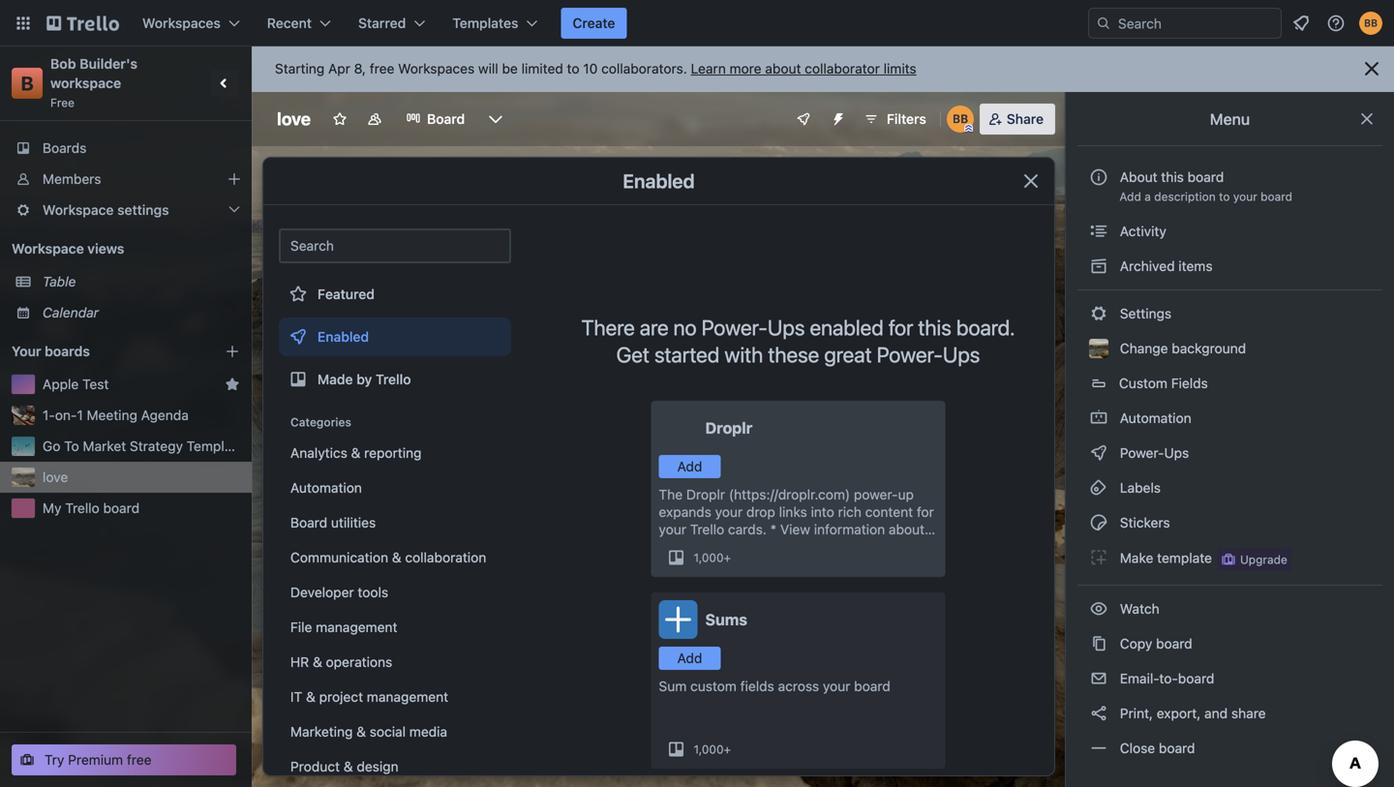Task type: describe. For each thing, give the bounding box(es) containing it.
settings
[[1117, 306, 1172, 322]]

archived
[[1121, 258, 1176, 274]]

board utilities
[[291, 515, 376, 531]]

add inside about this board add a description to your board
[[1120, 190, 1142, 203]]

learn
[[691, 61, 726, 77]]

product & design
[[291, 759, 399, 775]]

featured link
[[279, 275, 511, 314]]

1 horizontal spatial automation link
[[1078, 403, 1383, 434]]

Search field
[[1112, 9, 1282, 38]]

go
[[43, 438, 60, 454]]

watch link
[[1078, 594, 1383, 625]]

archived items link
[[1078, 251, 1383, 282]]

activity
[[1117, 223, 1167, 239]]

0 horizontal spatial automation link
[[279, 473, 511, 504]]

email-
[[1121, 671, 1160, 687]]

8,
[[354, 61, 366, 77]]

will
[[479, 61, 499, 77]]

0 vertical spatial ups
[[768, 315, 805, 340]]

sm image for activity
[[1090, 222, 1109, 241]]

1,000 for sums
[[694, 743, 724, 757]]

open information menu image
[[1327, 14, 1346, 33]]

workspaces button
[[131, 8, 252, 39]]

to inside about this board add a description to your board
[[1220, 190, 1231, 203]]

workspace settings button
[[0, 195, 252, 226]]

free
[[50, 96, 75, 109]]

board for board utilities
[[291, 515, 328, 531]]

apple test
[[43, 376, 109, 392]]

1 horizontal spatial workspaces
[[398, 61, 475, 77]]

these
[[768, 342, 820, 367]]

0 vertical spatial trello
[[376, 371, 411, 387]]

upgrade button
[[1218, 548, 1292, 572]]

1,000 + for sums
[[694, 743, 731, 757]]

boards
[[45, 343, 90, 359]]

0 vertical spatial automation
[[1117, 410, 1192, 426]]

power ups image
[[796, 111, 812, 127]]

across
[[778, 679, 820, 695]]

board up print, export, and share
[[1179, 671, 1215, 687]]

1 vertical spatial management
[[367, 689, 449, 705]]

sm image for copy board
[[1090, 634, 1109, 654]]

fields
[[741, 679, 775, 695]]

marketing
[[291, 724, 353, 740]]

file
[[291, 619, 312, 635]]

1,000 for droplr
[[694, 551, 724, 565]]

board.
[[957, 315, 1016, 340]]

love inside text field
[[277, 108, 311, 129]]

copy board link
[[1078, 629, 1383, 660]]

go to market strategy template
[[43, 438, 244, 454]]

share
[[1232, 706, 1267, 722]]

communication
[[291, 550, 388, 566]]

email-to-board link
[[1078, 664, 1383, 695]]

close board link
[[1078, 733, 1383, 764]]

change
[[1121, 340, 1169, 356]]

boards link
[[0, 133, 252, 164]]

workspace for workspace views
[[12, 241, 84, 257]]

enabled
[[810, 315, 884, 340]]

meeting
[[87, 407, 137, 423]]

templates
[[453, 15, 519, 31]]

free inside button
[[127, 752, 152, 768]]

media
[[410, 724, 448, 740]]

sm image for email-to-board
[[1090, 669, 1109, 689]]

starting apr 8, free workspaces will be limited to 10 collaborators. learn more about collaborator limits
[[275, 61, 917, 77]]

print, export, and share link
[[1078, 698, 1383, 729]]

featured
[[318, 286, 375, 302]]

1 horizontal spatial bob builder (bobbuilder40) image
[[1360, 12, 1383, 35]]

& for operations
[[313, 654, 322, 670]]

made by trello link
[[279, 360, 511, 399]]

sm image for print, export, and share
[[1090, 704, 1109, 724]]

starting
[[275, 61, 325, 77]]

members link
[[0, 164, 252, 195]]

enabled link
[[279, 318, 511, 356]]

change background
[[1117, 340, 1247, 356]]

by
[[357, 371, 372, 387]]

made by trello
[[318, 371, 411, 387]]

board up the description
[[1188, 169, 1225, 185]]

10
[[583, 61, 598, 77]]

Search text field
[[279, 229, 511, 263]]

analytics & reporting link
[[279, 438, 511, 469]]

1 horizontal spatial power-
[[877, 342, 943, 367]]

limits
[[884, 61, 917, 77]]

make
[[1121, 550, 1154, 566]]

developer tools link
[[279, 577, 511, 608]]

file management
[[291, 619, 398, 635]]

template
[[187, 438, 244, 454]]

0 horizontal spatial your
[[823, 679, 851, 695]]

starred icon image
[[225, 377, 240, 392]]

more
[[730, 61, 762, 77]]

0 vertical spatial to
[[567, 61, 580, 77]]

your inside about this board add a description to your board
[[1234, 190, 1258, 203]]

collaborators.
[[602, 61, 688, 77]]

sm image for power-ups
[[1090, 444, 1109, 463]]

board down export,
[[1159, 741, 1196, 757]]

settings
[[117, 202, 169, 218]]

power-ups link
[[1078, 438, 1383, 469]]

board up activity 'link'
[[1261, 190, 1293, 203]]

1-on-1 meeting agenda
[[43, 407, 189, 423]]

utilities
[[331, 515, 376, 531]]

1 vertical spatial trello
[[65, 500, 100, 516]]

sm image for archived items
[[1090, 257, 1109, 276]]

sm image for settings
[[1090, 304, 1109, 324]]

0 horizontal spatial enabled
[[318, 329, 369, 345]]

analytics
[[291, 445, 348, 461]]

on-
[[55, 407, 77, 423]]

1 vertical spatial love
[[43, 469, 68, 485]]

workspace settings
[[43, 202, 169, 218]]

templates button
[[441, 8, 550, 39]]

change background link
[[1078, 333, 1383, 364]]

try
[[45, 752, 64, 768]]

bob
[[50, 56, 76, 72]]

strategy
[[130, 438, 183, 454]]

board link
[[394, 104, 477, 135]]

try premium free
[[45, 752, 152, 768]]

analytics & reporting
[[291, 445, 422, 461]]

builder's
[[80, 56, 138, 72]]

marketing & social media link
[[279, 717, 511, 748]]

to-
[[1160, 671, 1179, 687]]

workspace
[[50, 75, 121, 91]]

primary element
[[0, 0, 1395, 46]]

premium
[[68, 752, 123, 768]]

workspace navigation collapse icon image
[[211, 70, 238, 97]]

workspace visible image
[[367, 111, 383, 127]]

this inside about this board add a description to your board
[[1162, 169, 1185, 185]]

hr & operations link
[[279, 647, 511, 678]]

labels
[[1117, 480, 1161, 496]]

menu
[[1211, 110, 1251, 128]]

views
[[87, 241, 124, 257]]

learn more about collaborator limits link
[[691, 61, 917, 77]]



Task type: locate. For each thing, give the bounding box(es) containing it.
0 horizontal spatial love
[[43, 469, 68, 485]]

apple test link
[[43, 375, 217, 394]]

workspace for workspace settings
[[43, 202, 114, 218]]

email-to-board
[[1117, 671, 1215, 687]]

& right analytics
[[351, 445, 361, 461]]

automation link
[[1078, 403, 1383, 434], [279, 473, 511, 504]]

1 vertical spatial bob builder (bobbuilder40) image
[[947, 106, 974, 133]]

1,000 + up sums
[[694, 551, 731, 565]]

1 vertical spatial workspaces
[[398, 61, 475, 77]]

with
[[725, 342, 764, 367]]

0 notifications image
[[1290, 12, 1314, 35]]

search image
[[1097, 15, 1112, 31]]

workspaces up workspace navigation collapse icon
[[142, 15, 221, 31]]

love up the my
[[43, 469, 68, 485]]

workspace up table
[[12, 241, 84, 257]]

management down hr & operations link
[[367, 689, 449, 705]]

1 vertical spatial this
[[919, 315, 952, 340]]

+ up sums
[[724, 551, 731, 565]]

sm image inside automation link
[[1090, 409, 1109, 428]]

board up to-
[[1157, 636, 1193, 652]]

upgrade
[[1241, 553, 1288, 567]]

1 vertical spatial ups
[[943, 342, 981, 367]]

sm image for make template
[[1090, 548, 1109, 568]]

sum
[[659, 679, 687, 695]]

recent button
[[256, 8, 343, 39]]

to left 10
[[567, 61, 580, 77]]

it & project management
[[291, 689, 449, 705]]

your up activity 'link'
[[1234, 190, 1258, 203]]

& for social
[[357, 724, 366, 740]]

ups inside power-ups link
[[1165, 445, 1190, 461]]

automation up power-ups
[[1117, 410, 1192, 426]]

sums
[[706, 611, 748, 629]]

and
[[1205, 706, 1228, 722]]

sm image inside close board link
[[1090, 739, 1109, 758]]

sm image for close board
[[1090, 739, 1109, 758]]

0 vertical spatial +
[[724, 551, 731, 565]]

workspaces inside 'workspaces' dropdown button
[[142, 15, 221, 31]]

2 + from the top
[[724, 743, 731, 757]]

1 vertical spatial 1,000
[[694, 743, 724, 757]]

trello right by
[[376, 371, 411, 387]]

this up the description
[[1162, 169, 1185, 185]]

1 vertical spatial free
[[127, 752, 152, 768]]

close
[[1121, 741, 1156, 757]]

4 sm image from the top
[[1090, 739, 1109, 758]]

1 add button from the top
[[659, 455, 721, 479]]

create button
[[561, 8, 627, 39]]

1 + from the top
[[724, 551, 731, 565]]

ups up these
[[768, 315, 805, 340]]

sm image for labels
[[1090, 479, 1109, 498]]

board down love link
[[103, 500, 140, 516]]

0 vertical spatial power-
[[702, 315, 768, 340]]

bob builder's workspace free
[[50, 56, 141, 109]]

1,000 + for droplr
[[694, 551, 731, 565]]

bob builder's workspace link
[[50, 56, 141, 91]]

& left the design
[[344, 759, 353, 775]]

make template
[[1117, 550, 1213, 566]]

sm image left settings
[[1090, 304, 1109, 324]]

1 sm image from the top
[[1090, 222, 1109, 241]]

0 vertical spatial 1,000
[[694, 551, 724, 565]]

0 horizontal spatial board
[[291, 515, 328, 531]]

ups down board.
[[943, 342, 981, 367]]

watch
[[1117, 601, 1164, 617]]

power- up labels
[[1121, 445, 1165, 461]]

1 sm image from the top
[[1090, 304, 1109, 324]]

starred
[[358, 15, 406, 31]]

0 vertical spatial this
[[1162, 169, 1185, 185]]

0 vertical spatial bob builder (bobbuilder40) image
[[1360, 12, 1383, 35]]

0 horizontal spatial this
[[919, 315, 952, 340]]

1 1,000 from the top
[[694, 551, 724, 565]]

add for sums
[[678, 650, 703, 666]]

operations
[[326, 654, 393, 670]]

sm image
[[1090, 222, 1109, 241], [1090, 257, 1109, 276], [1090, 409, 1109, 428], [1090, 444, 1109, 463], [1090, 479, 1109, 498], [1090, 548, 1109, 568], [1090, 600, 1109, 619], [1090, 634, 1109, 654], [1090, 704, 1109, 724]]

create
[[573, 15, 616, 31]]

categories
[[291, 416, 352, 429]]

7 sm image from the top
[[1090, 600, 1109, 619]]

board for board
[[427, 111, 465, 127]]

hr
[[291, 654, 309, 670]]

your
[[12, 343, 41, 359]]

workspace
[[43, 202, 114, 218], [12, 241, 84, 257]]

0 vertical spatial free
[[370, 61, 395, 77]]

this member is an admin of this board. image
[[965, 124, 973, 133]]

sm image for automation
[[1090, 409, 1109, 428]]

1,000 + down custom
[[694, 743, 731, 757]]

agenda
[[141, 407, 189, 423]]

1 horizontal spatial this
[[1162, 169, 1185, 185]]

9 sm image from the top
[[1090, 704, 1109, 724]]

8 sm image from the top
[[1090, 634, 1109, 654]]

1 vertical spatial automation link
[[279, 473, 511, 504]]

3 sm image from the top
[[1090, 669, 1109, 689]]

0 horizontal spatial workspaces
[[142, 15, 221, 31]]

2 sm image from the top
[[1090, 257, 1109, 276]]

1 vertical spatial automation
[[291, 480, 362, 496]]

& for design
[[344, 759, 353, 775]]

+ down custom
[[724, 743, 731, 757]]

& down board utilities link
[[392, 550, 402, 566]]

sm image inside stickers link
[[1090, 513, 1109, 533]]

1 horizontal spatial trello
[[376, 371, 411, 387]]

2 add button from the top
[[659, 647, 721, 670]]

custom
[[1120, 375, 1168, 391]]

& left social
[[357, 724, 366, 740]]

power- up with
[[702, 315, 768, 340]]

sm image inside labels link
[[1090, 479, 1109, 498]]

& right hr
[[313, 654, 322, 670]]

tools
[[358, 585, 389, 601]]

Board name text field
[[267, 104, 321, 135]]

archived items
[[1117, 258, 1213, 274]]

be
[[502, 61, 518, 77]]

power-ups
[[1117, 445, 1193, 461]]

2 1,000 from the top
[[694, 743, 724, 757]]

power-
[[702, 315, 768, 340], [877, 342, 943, 367], [1121, 445, 1165, 461]]

close board
[[1117, 741, 1196, 757]]

0 horizontal spatial power-
[[702, 315, 768, 340]]

5 sm image from the top
[[1090, 479, 1109, 498]]

custom
[[691, 679, 737, 695]]

go to market strategy template link
[[43, 437, 244, 456]]

my
[[43, 500, 62, 516]]

0 horizontal spatial bob builder (bobbuilder40) image
[[947, 106, 974, 133]]

0 vertical spatial your
[[1234, 190, 1258, 203]]

1 vertical spatial add button
[[659, 647, 721, 670]]

add button up sum
[[659, 647, 721, 670]]

board left utilities
[[291, 515, 328, 531]]

free right 8,
[[370, 61, 395, 77]]

1 horizontal spatial enabled
[[623, 170, 695, 192]]

sm image inside settings link
[[1090, 304, 1109, 324]]

0 vertical spatial 1,000 +
[[694, 551, 731, 565]]

copy board
[[1117, 636, 1193, 652]]

management
[[316, 619, 398, 635], [367, 689, 449, 705]]

workspace down members
[[43, 202, 114, 218]]

1,000 down custom
[[694, 743, 724, 757]]

trello right the my
[[65, 500, 100, 516]]

2 sm image from the top
[[1090, 513, 1109, 533]]

2 vertical spatial power-
[[1121, 445, 1165, 461]]

print,
[[1121, 706, 1154, 722]]

sm image inside print, export, and share link
[[1090, 704, 1109, 724]]

sm image inside watch link
[[1090, 600, 1109, 619]]

design
[[357, 759, 399, 775]]

boards
[[43, 140, 87, 156]]

1 horizontal spatial to
[[1220, 190, 1231, 203]]

1 vertical spatial +
[[724, 743, 731, 757]]

limited
[[522, 61, 564, 77]]

& for project
[[306, 689, 316, 705]]

sm image inside email-to-board link
[[1090, 669, 1109, 689]]

this
[[1162, 169, 1185, 185], [919, 315, 952, 340]]

1 horizontal spatial love
[[277, 108, 311, 129]]

fields
[[1172, 375, 1209, 391]]

power- inside power-ups link
[[1121, 445, 1165, 461]]

droplr
[[706, 419, 753, 437]]

bob builder (bobbuilder40) image right 'filters'
[[947, 106, 974, 133]]

2 1,000 + from the top
[[694, 743, 731, 757]]

1 vertical spatial 1,000 +
[[694, 743, 731, 757]]

automation link down analytics & reporting "link" on the bottom
[[279, 473, 511, 504]]

workspaces
[[142, 15, 221, 31], [398, 61, 475, 77]]

board left customize views image
[[427, 111, 465, 127]]

calendar link
[[43, 303, 240, 323]]

sm image
[[1090, 304, 1109, 324], [1090, 513, 1109, 533], [1090, 669, 1109, 689], [1090, 739, 1109, 758]]

this right for
[[919, 315, 952, 340]]

&
[[351, 445, 361, 461], [392, 550, 402, 566], [313, 654, 322, 670], [306, 689, 316, 705], [357, 724, 366, 740], [344, 759, 353, 775]]

1 1,000 + from the top
[[694, 551, 731, 565]]

board right across
[[855, 679, 891, 695]]

product
[[291, 759, 340, 775]]

sm image for watch
[[1090, 600, 1109, 619]]

0 vertical spatial love
[[277, 108, 311, 129]]

board
[[427, 111, 465, 127], [291, 515, 328, 531]]

love left star or unstar board image
[[277, 108, 311, 129]]

sm image inside activity 'link'
[[1090, 222, 1109, 241]]

1-
[[43, 407, 55, 423]]

& inside "link"
[[351, 445, 361, 461]]

automation
[[1117, 410, 1192, 426], [291, 480, 362, 496]]

your
[[1234, 190, 1258, 203], [823, 679, 851, 695]]

1 horizontal spatial ups
[[943, 342, 981, 367]]

& for collaboration
[[392, 550, 402, 566]]

try premium free button
[[12, 745, 236, 776]]

1 vertical spatial your
[[823, 679, 851, 695]]

1 horizontal spatial your
[[1234, 190, 1258, 203]]

0 vertical spatial automation link
[[1078, 403, 1383, 434]]

this inside there are no power-ups enabled for this board. get started with these great power-ups
[[919, 315, 952, 340]]

power- down for
[[877, 342, 943, 367]]

management up operations
[[316, 619, 398, 635]]

& for reporting
[[351, 445, 361, 461]]

3 sm image from the top
[[1090, 409, 1109, 428]]

1 vertical spatial add
[[678, 459, 703, 475]]

& right it
[[306, 689, 316, 705]]

1 vertical spatial power-
[[877, 342, 943, 367]]

automation link up power-ups link on the right of the page
[[1078, 403, 1383, 434]]

communication & collaboration link
[[279, 542, 511, 573]]

free
[[370, 61, 395, 77], [127, 752, 152, 768]]

marketing & social media
[[291, 724, 448, 740]]

product & design link
[[279, 752, 511, 783]]

your boards with 5 items element
[[12, 340, 196, 363]]

0 vertical spatial workspaces
[[142, 15, 221, 31]]

sm image for stickers
[[1090, 513, 1109, 533]]

1 horizontal spatial free
[[370, 61, 395, 77]]

0 horizontal spatial automation
[[291, 480, 362, 496]]

0 vertical spatial add button
[[659, 455, 721, 479]]

1 vertical spatial to
[[1220, 190, 1231, 203]]

background
[[1172, 340, 1247, 356]]

1 horizontal spatial board
[[427, 111, 465, 127]]

workspaces up board link
[[398, 61, 475, 77]]

no
[[674, 315, 697, 340]]

0 horizontal spatial ups
[[768, 315, 805, 340]]

sm image inside the archived items link
[[1090, 257, 1109, 276]]

0 vertical spatial enabled
[[623, 170, 695, 192]]

free right premium
[[127, 752, 152, 768]]

share
[[1007, 111, 1044, 127]]

+
[[724, 551, 731, 565], [724, 743, 731, 757]]

0 horizontal spatial to
[[567, 61, 580, 77]]

customize views image
[[486, 109, 506, 129]]

add button down droplr
[[659, 455, 721, 479]]

ups up labels link
[[1165, 445, 1190, 461]]

+ for sums
[[724, 743, 731, 757]]

back to home image
[[46, 8, 119, 39]]

0 vertical spatial workspace
[[43, 202, 114, 218]]

my trello board
[[43, 500, 140, 516]]

items
[[1179, 258, 1213, 274]]

sm image left close
[[1090, 739, 1109, 758]]

to up activity 'link'
[[1220, 190, 1231, 203]]

1 vertical spatial enabled
[[318, 329, 369, 345]]

bob builder (bobbuilder40) image right open information menu "icon"
[[1360, 12, 1383, 35]]

+ for droplr
[[724, 551, 731, 565]]

your right across
[[823, 679, 851, 695]]

sm image left the email-
[[1090, 669, 1109, 689]]

1,000 up sums
[[694, 551, 724, 565]]

0 vertical spatial board
[[427, 111, 465, 127]]

0 horizontal spatial free
[[127, 752, 152, 768]]

add button for sums
[[659, 647, 721, 670]]

1 vertical spatial board
[[291, 515, 328, 531]]

star or unstar board image
[[332, 111, 348, 127]]

2 horizontal spatial ups
[[1165, 445, 1190, 461]]

4 sm image from the top
[[1090, 444, 1109, 463]]

2 horizontal spatial power-
[[1121, 445, 1165, 461]]

hr & operations
[[291, 654, 393, 670]]

share button
[[980, 104, 1056, 135]]

test
[[82, 376, 109, 392]]

6 sm image from the top
[[1090, 548, 1109, 568]]

1 horizontal spatial automation
[[1117, 410, 1192, 426]]

reporting
[[364, 445, 422, 461]]

for
[[889, 315, 914, 340]]

automation up board utilities
[[291, 480, 362, 496]]

sm image left stickers
[[1090, 513, 1109, 533]]

market
[[83, 438, 126, 454]]

0 vertical spatial management
[[316, 619, 398, 635]]

0 vertical spatial add
[[1120, 190, 1142, 203]]

2 vertical spatial add
[[678, 650, 703, 666]]

sm image inside power-ups link
[[1090, 444, 1109, 463]]

sm image inside copy board link
[[1090, 634, 1109, 654]]

automation image
[[823, 104, 850, 131]]

1 vertical spatial workspace
[[12, 241, 84, 257]]

love link
[[43, 468, 240, 487]]

2 vertical spatial ups
[[1165, 445, 1190, 461]]

starred button
[[347, 8, 437, 39]]

workspace inside popup button
[[43, 202, 114, 218]]

custom fields button
[[1078, 368, 1383, 399]]

table
[[43, 274, 76, 290]]

0 horizontal spatial trello
[[65, 500, 100, 516]]

bob builder (bobbuilder40) image
[[1360, 12, 1383, 35], [947, 106, 974, 133]]

add for droplr
[[678, 459, 703, 475]]

add button for droplr
[[659, 455, 721, 479]]

add board image
[[225, 344, 240, 359]]



Task type: vqa. For each thing, say whether or not it's contained in the screenshot.
the between
no



